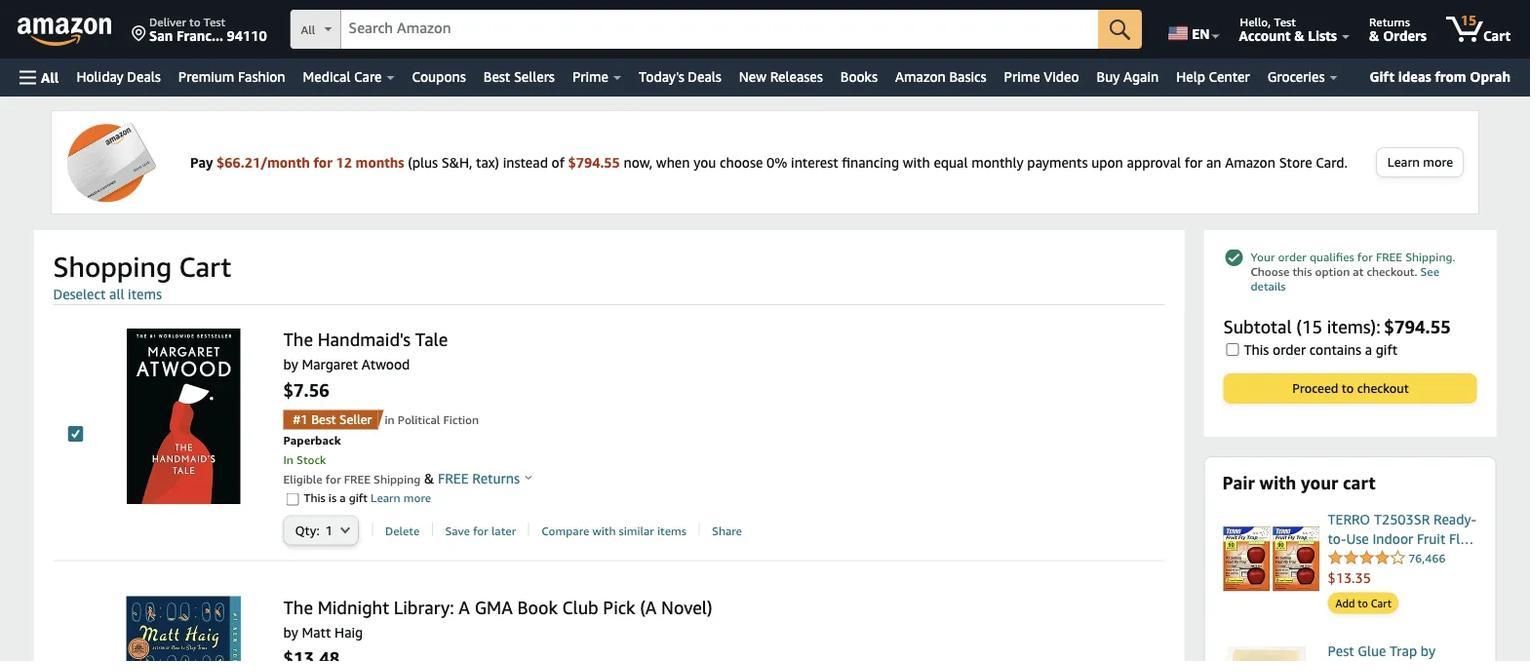 Task type: describe. For each thing, give the bounding box(es) containing it.
the midnight library: a gma book club pick (a novel) by matt haig
[[283, 597, 713, 640]]

margaret
[[302, 356, 358, 373]]

Proceed to checkout submit
[[1225, 375, 1477, 403]]

add
[[1336, 597, 1355, 610]]

Delete The Handmaid&#39;s Tale submit
[[385, 523, 420, 539]]

share
[[712, 524, 742, 538]]

help center
[[1177, 69, 1250, 85]]

amazon inside shopping cart "main content"
[[1226, 154, 1276, 170]]

All search field
[[290, 10, 1143, 51]]

you
[[694, 154, 716, 170]]

library:
[[394, 597, 454, 618]]

learn more
[[1388, 155, 1454, 170]]

fashion
[[238, 69, 285, 85]]

cart inside navigation navigation
[[1484, 27, 1511, 43]]

help center link
[[1168, 63, 1259, 91]]

matt
[[302, 624, 331, 640]]

eligible
[[283, 472, 323, 486]]

3 | image from the left
[[699, 523, 700, 536]]

navigation navigation
[[0, 0, 1531, 97]]

#1 best seller in political fiction paperback in stock
[[283, 412, 479, 466]]

option
[[1316, 265, 1350, 279]]

novel)
[[662, 597, 713, 618]]

more inside learn more button
[[1424, 155, 1454, 170]]

prime video link
[[996, 63, 1088, 91]]

returns inside returns & orders
[[1370, 15, 1411, 28]]

all inside button
[[41, 69, 59, 85]]

1 vertical spatial a
[[340, 491, 346, 505]]

center
[[1209, 69, 1250, 85]]

1 horizontal spatial gift
[[1376, 342, 1398, 358]]

store
[[1280, 154, 1313, 170]]

your order qualifies for free shipping. choose this option at checkout.
[[1251, 250, 1456, 279]]

15
[[1461, 12, 1477, 28]]

alert image
[[1226, 249, 1243, 266]]

today's deals
[[639, 69, 722, 85]]

atwood
[[362, 356, 410, 373]]

approval
[[1127, 154, 1181, 170]]

an
[[1207, 154, 1222, 170]]

best inside #1 best seller in political fiction paperback in stock
[[311, 412, 336, 427]]

ideas
[[1399, 68, 1432, 84]]

for left the an
[[1185, 154, 1203, 170]]

the midnight library: a gma book club pick (a novel), opens in a new tab image
[[96, 596, 272, 661]]

shipping
[[374, 472, 421, 486]]

2 vertical spatial cart
[[1371, 597, 1392, 610]]

amazon basics
[[896, 69, 987, 85]]

premium fashion link
[[170, 63, 294, 91]]

en link
[[1157, 5, 1229, 54]]

eligible for free shipping
[[283, 472, 421, 486]]

details
[[1251, 280, 1286, 293]]

free returns button
[[434, 469, 532, 488]]

financing
[[842, 154, 900, 170]]

gift
[[1370, 68, 1395, 84]]

This order contains a gift checkbox
[[1227, 343, 1239, 356]]

pay $66.21/month for 12 months (plus s&h, tax) instead of $794.55 now, when you choose 0% interest financing with equal monthly payments upon approval for an amazon store card.
[[190, 154, 1348, 170]]

books link
[[832, 63, 887, 91]]

gift ideas from oprah link
[[1362, 64, 1519, 90]]

deselect all items link
[[53, 286, 162, 302]]

is
[[329, 491, 337, 505]]

months
[[356, 154, 404, 170]]

choose
[[1251, 265, 1290, 279]]

this for this order contains a gift
[[1244, 342, 1270, 358]]

(a
[[640, 597, 657, 618]]

& for account
[[1295, 27, 1305, 43]]

0%
[[767, 154, 788, 170]]

free inside button
[[438, 470, 469, 486]]

1 vertical spatial with
[[1260, 472, 1297, 493]]

book
[[518, 597, 558, 618]]

holiday
[[76, 69, 124, 85]]

san
[[149, 27, 173, 43]]

hello,
[[1240, 15, 1271, 28]]

Add to Cart submit
[[1329, 594, 1398, 613]]

monthly
[[972, 154, 1024, 170]]

0 horizontal spatial free
[[344, 472, 371, 486]]

instead
[[503, 154, 548, 170]]

equal
[[934, 154, 968, 170]]

all button
[[11, 59, 68, 97]]

the midnight library: a gma book club pick (a novel) link
[[283, 596, 742, 619]]

upon
[[1092, 154, 1124, 170]]

tax)
[[476, 154, 499, 170]]

by inside the midnight library: a gma book club pick (a novel) by matt haig
[[283, 624, 298, 640]]

orders
[[1383, 27, 1427, 43]]

payments
[[1028, 154, 1088, 170]]

haig
[[335, 624, 363, 640]]

the for midnight
[[283, 597, 313, 618]]

proceed
[[1293, 381, 1339, 396]]

oprah
[[1471, 68, 1511, 84]]

care
[[354, 69, 382, 85]]

checkout.
[[1367, 265, 1418, 279]]

terro t2503sr ready-to-use indoor fruit fly killer and trap with built in window - 4 traps + 180 day lure supply image
[[1223, 510, 1320, 608]]

see details link
[[1251, 265, 1440, 293]]

| image
[[432, 523, 433, 536]]

12
[[336, 154, 352, 170]]

groceries
[[1268, 69, 1325, 85]]

shopping
[[53, 251, 172, 283]]

deliver to test san franc... 94110‌
[[149, 15, 267, 43]]

amazon image
[[18, 18, 112, 47]]

account
[[1239, 27, 1291, 43]]

deals for today's deals
[[688, 69, 722, 85]]

to for add
[[1358, 597, 1369, 610]]

qty: for qty: 1
[[295, 523, 320, 538]]

new releases
[[739, 69, 823, 85]]

contains
[[1310, 342, 1362, 358]]

buy again link
[[1088, 63, 1168, 91]]

$13.35
[[1328, 570, 1372, 586]]

stock
[[297, 453, 326, 466]]

from
[[1435, 68, 1467, 84]]

returns & orders
[[1370, 15, 1427, 43]]

for left 12
[[314, 154, 332, 170]]

Save for later The Handmaid&#39;s Tale submit
[[445, 523, 516, 539]]

basics
[[950, 69, 987, 85]]

sellers
[[514, 69, 555, 85]]

0 vertical spatial $794.55
[[568, 154, 620, 170]]

deselect
[[53, 286, 106, 302]]

dropdown image
[[341, 526, 350, 534]]

1 vertical spatial gift
[[349, 491, 368, 505]]



Task type: vqa. For each thing, say whether or not it's contained in the screenshot.
list
no



Task type: locate. For each thing, give the bounding box(es) containing it.
all inside search box
[[301, 23, 315, 37]]

prime for prime
[[573, 69, 609, 85]]

1 vertical spatial this
[[304, 491, 326, 505]]

0 vertical spatial by
[[283, 356, 298, 373]]

amazon store card image
[[65, 121, 156, 204]]

order inside your order qualifies for free shipping. choose this option at checkout.
[[1279, 250, 1307, 264]]

order up this
[[1279, 250, 1307, 264]]

test left the '94110‌'
[[204, 15, 225, 28]]

0 horizontal spatial to
[[189, 15, 201, 28]]

0 vertical spatial with
[[903, 154, 930, 170]]

add to cart
[[1336, 597, 1392, 610]]

1 | image from the left
[[372, 523, 373, 536]]

& inside returns & orders
[[1370, 27, 1380, 43]]

0 vertical spatial to
[[189, 15, 201, 28]]

1 vertical spatial by
[[283, 624, 298, 640]]

0 horizontal spatial &
[[424, 470, 434, 486]]

0 vertical spatial all
[[301, 23, 315, 37]]

to
[[189, 15, 201, 28], [1342, 381, 1354, 396], [1358, 597, 1369, 610]]

#1
[[293, 412, 308, 427]]

best inside navigation navigation
[[484, 69, 510, 85]]

checkbox image
[[68, 426, 83, 442]]

2 prime from the left
[[1004, 69, 1041, 85]]

0 horizontal spatial this
[[304, 491, 326, 505]]

| image left share link
[[699, 523, 700, 536]]

the for handmaid's
[[283, 329, 313, 350]]

the handmaid's tale link
[[283, 329, 742, 352]]

more down 'shipping'
[[404, 491, 431, 505]]

1 by from the top
[[283, 356, 298, 373]]

2 horizontal spatial &
[[1370, 27, 1380, 43]]

of
[[552, 154, 565, 170]]

new
[[739, 69, 767, 85]]

& left the lists
[[1295, 27, 1305, 43]]

1 horizontal spatial returns
[[1370, 15, 1411, 28]]

learn inside button
[[1388, 155, 1420, 170]]

tale
[[415, 329, 448, 350]]

prime right sellers
[[573, 69, 609, 85]]

amazon basics link
[[887, 63, 996, 91]]

gift
[[1376, 342, 1398, 358], [349, 491, 368, 505]]

qty:
[[285, 517, 313, 533], [295, 523, 320, 538]]

0 vertical spatial a
[[1365, 342, 1373, 358]]

items):
[[1328, 316, 1381, 337]]

0 horizontal spatial $794.55
[[568, 154, 620, 170]]

order down (15
[[1273, 342, 1306, 358]]

books
[[841, 69, 878, 85]]

2 | image from the left
[[528, 523, 529, 536]]

this down subtotal
[[1244, 342, 1270, 358]]

club
[[562, 597, 599, 618]]

deals for holiday deals
[[127, 69, 161, 85]]

0 horizontal spatial cart
[[179, 251, 231, 283]]

amazon left basics
[[896, 69, 946, 85]]

1 vertical spatial to
[[1342, 381, 1354, 396]]

1 horizontal spatial $794.55
[[1385, 316, 1451, 337]]

free up checkout.
[[1376, 250, 1403, 264]]

0 horizontal spatial with
[[903, 154, 930, 170]]

new releases link
[[731, 63, 832, 91]]

political
[[398, 413, 440, 426]]

more down the gift ideas from oprah link
[[1424, 155, 1454, 170]]

0 horizontal spatial gift
[[349, 491, 368, 505]]

deals right today's
[[688, 69, 722, 85]]

for inside your order qualifies for free shipping. choose this option at checkout.
[[1358, 250, 1373, 264]]

groceries link
[[1259, 63, 1347, 91]]

1 horizontal spatial with
[[1260, 472, 1297, 493]]

1 vertical spatial all
[[41, 69, 59, 85]]

to right the add
[[1358, 597, 1369, 610]]

with left equal
[[903, 154, 930, 170]]

learn down 'shipping'
[[371, 491, 401, 505]]

the up matt
[[283, 597, 313, 618]]

0 vertical spatial learn
[[1388, 155, 1420, 170]]

1
[[325, 523, 333, 538]]

amazon right the an
[[1226, 154, 1276, 170]]

releases
[[770, 69, 823, 85]]

0 horizontal spatial amazon
[[896, 69, 946, 85]]

0 vertical spatial amazon
[[896, 69, 946, 85]]

0 horizontal spatial deals
[[127, 69, 161, 85]]

1 vertical spatial cart
[[179, 251, 231, 283]]

returns left popover icon
[[472, 470, 520, 486]]

pay
[[190, 154, 213, 170]]

card.
[[1316, 154, 1348, 170]]

by inside the handmaid's tale by margaret atwood $7.56
[[283, 356, 298, 373]]

cart right shopping at top left
[[179, 251, 231, 283]]

account & lists
[[1239, 27, 1338, 43]]

gift up checkout
[[1376, 342, 1398, 358]]

1 horizontal spatial more
[[1424, 155, 1454, 170]]

to right deliver
[[189, 15, 201, 28]]

all
[[301, 23, 315, 37], [41, 69, 59, 85]]

& for returns
[[1370, 27, 1380, 43]]

none submit inside all search box
[[1099, 10, 1143, 49]]

coupons link
[[403, 63, 475, 91]]

returns up gift
[[1370, 15, 1411, 28]]

1 horizontal spatial cart
[[1371, 597, 1392, 610]]

learn more link
[[368, 491, 431, 505]]

Compare with similar items The Handmaid&#39;s Tale submit
[[542, 523, 687, 539]]

| image
[[372, 523, 373, 536], [528, 523, 529, 536], [699, 523, 700, 536]]

deals inside today's deals link
[[688, 69, 722, 85]]

medical
[[303, 69, 351, 85]]

midnight
[[318, 597, 389, 618]]

qty: for qty:
[[285, 517, 313, 533]]

the inside the midnight library: a gma book club pick (a novel) by matt haig
[[283, 597, 313, 618]]

to inside deliver to test san franc... 94110‌
[[189, 15, 201, 28]]

0 horizontal spatial test
[[204, 15, 225, 28]]

$794.55 down see
[[1385, 316, 1451, 337]]

subtotal
[[1224, 316, 1292, 337]]

medical care link
[[294, 63, 403, 91]]

1 prime from the left
[[573, 69, 609, 85]]

None submit
[[1099, 10, 1143, 49]]

1 vertical spatial $794.55
[[1385, 316, 1451, 337]]

premium
[[178, 69, 234, 85]]

1 horizontal spatial free
[[438, 470, 469, 486]]

0 horizontal spatial best
[[311, 412, 336, 427]]

0 horizontal spatial a
[[340, 491, 346, 505]]

with right pair
[[1260, 472, 1297, 493]]

0 vertical spatial cart
[[1484, 27, 1511, 43]]

order for this
[[1273, 342, 1306, 358]]

a right is
[[340, 491, 346, 505]]

for up the at
[[1358, 250, 1373, 264]]

2 horizontal spatial free
[[1376, 250, 1403, 264]]

1 vertical spatial more
[[404, 491, 431, 505]]

1 horizontal spatial deals
[[688, 69, 722, 85]]

1 horizontal spatial prime
[[1004, 69, 1041, 85]]

1 horizontal spatial test
[[1275, 15, 1296, 28]]

this order contains a gift
[[1244, 342, 1398, 358]]

see details
[[1251, 265, 1440, 293]]

free inside your order qualifies for free shipping. choose this option at checkout.
[[1376, 250, 1403, 264]]

2 the from the top
[[283, 597, 313, 618]]

& inside shopping cart "main content"
[[424, 470, 434, 486]]

0 horizontal spatial prime
[[573, 69, 609, 85]]

1 horizontal spatial a
[[1365, 342, 1373, 358]]

buy again
[[1097, 69, 1159, 85]]

the inside the handmaid's tale by margaret atwood $7.56
[[283, 329, 313, 350]]

today's
[[639, 69, 685, 85]]

a
[[1365, 342, 1373, 358], [340, 491, 346, 505]]

gift down eligible for free shipping
[[349, 491, 368, 505]]

1 horizontal spatial to
[[1342, 381, 1354, 396]]

prime link
[[564, 63, 630, 91]]

Search Amazon text field
[[341, 11, 1099, 48]]

0 horizontal spatial returns
[[472, 470, 520, 486]]

0 vertical spatial the
[[283, 329, 313, 350]]

handmaid's
[[318, 329, 411, 350]]

video
[[1044, 69, 1080, 85]]

prime left video
[[1004, 69, 1041, 85]]

1 horizontal spatial all
[[301, 23, 315, 37]]

for up is
[[326, 472, 341, 486]]

best left sellers
[[484, 69, 510, 85]]

cart inside shopping cart deselect all items
[[179, 251, 231, 283]]

to for proceed
[[1342, 381, 1354, 396]]

2 horizontal spatial to
[[1358, 597, 1369, 610]]

popover image
[[525, 475, 532, 480]]

a
[[459, 597, 470, 618]]

0 horizontal spatial more
[[404, 491, 431, 505]]

franc...
[[177, 27, 223, 43]]

help
[[1177, 69, 1206, 85]]

checkout
[[1358, 381, 1410, 396]]

see
[[1421, 265, 1440, 279]]

items
[[128, 286, 162, 302]]

all up medical
[[301, 23, 315, 37]]

$13.35 link
[[1328, 569, 1478, 588]]

your
[[1301, 472, 1339, 493]]

gift ideas from oprah
[[1370, 68, 1511, 84]]

0 horizontal spatial learn
[[371, 491, 401, 505]]

1 horizontal spatial learn
[[1388, 155, 1420, 170]]

| image right dropdown image at the bottom of the page
[[372, 523, 373, 536]]

order
[[1279, 250, 1307, 264], [1273, 342, 1306, 358]]

a down items):
[[1365, 342, 1373, 358]]

1 deals from the left
[[127, 69, 161, 85]]

shopping cart main content
[[34, 110, 1497, 661]]

| image right save for later the handmaid&#39;s tale 'submit'
[[528, 523, 529, 536]]

premium fashion
[[178, 69, 285, 85]]

subtotal (15 items): $794.55
[[1224, 316, 1451, 337]]

the handmaid's tale by margaret atwood $7.56
[[283, 329, 448, 401]]

0 vertical spatial order
[[1279, 250, 1307, 264]]

0 horizontal spatial | image
[[372, 523, 373, 536]]

free right 'shipping'
[[438, 470, 469, 486]]

$794.55
[[568, 154, 620, 170], [1385, 316, 1451, 337]]

0 vertical spatial gift
[[1376, 342, 1398, 358]]

(15
[[1297, 316, 1323, 337]]

cart right 15
[[1484, 27, 1511, 43]]

1 horizontal spatial | image
[[528, 523, 529, 536]]

1 vertical spatial returns
[[472, 470, 520, 486]]

1 test from the left
[[204, 15, 225, 28]]

the up margaret
[[283, 329, 313, 350]]

free returns
[[434, 470, 520, 486]]

returns inside free returns button
[[472, 470, 520, 486]]

learn right card.
[[1388, 155, 1420, 170]]

test inside deliver to test san franc... 94110‌
[[204, 15, 225, 28]]

& left orders
[[1370, 27, 1380, 43]]

to for deliver
[[189, 15, 201, 28]]

94110‌
[[227, 27, 267, 43]]

1 horizontal spatial best
[[484, 69, 510, 85]]

(plus
[[408, 154, 438, 170]]

pair with your cart
[[1223, 472, 1376, 493]]

shopping cart deselect all items
[[53, 251, 231, 302]]

free up this is a gift learn more
[[344, 472, 371, 486]]

0 vertical spatial returns
[[1370, 15, 1411, 28]]

0 vertical spatial best
[[484, 69, 510, 85]]

1 vertical spatial best
[[311, 412, 336, 427]]

to right proceed
[[1342, 381, 1354, 396]]

by left matt
[[283, 624, 298, 640]]

test right 'hello,'
[[1275, 15, 1296, 28]]

now,
[[624, 154, 653, 170]]

1 horizontal spatial &
[[1295, 27, 1305, 43]]

the
[[283, 329, 313, 350], [283, 597, 313, 618]]

0 vertical spatial this
[[1244, 342, 1270, 358]]

by up $7.56
[[283, 356, 298, 373]]

this is a gift learn more
[[304, 491, 431, 505]]

$66.21/month
[[217, 154, 310, 170]]

1 vertical spatial learn
[[371, 491, 401, 505]]

2 horizontal spatial cart
[[1484, 27, 1511, 43]]

2 test from the left
[[1275, 15, 1296, 28]]

2 deals from the left
[[688, 69, 722, 85]]

pest glue trap by catchmaster - 36 boards pre-baited, ready to use indoors. rodent mouse rat insect sticky adhesive simple ea image
[[1223, 641, 1320, 661]]

cart down $13.35 link
[[1371, 597, 1392, 610]]

interest
[[791, 154, 839, 170]]

1 vertical spatial order
[[1273, 342, 1306, 358]]

order for your
[[1279, 250, 1307, 264]]

best right #1
[[311, 412, 336, 427]]

1 vertical spatial amazon
[[1226, 154, 1276, 170]]

$794.55 right of
[[568, 154, 620, 170]]

amazon inside "link"
[[896, 69, 946, 85]]

1 horizontal spatial amazon
[[1226, 154, 1276, 170]]

1 vertical spatial the
[[283, 597, 313, 618]]

None checkbox
[[286, 493, 299, 506]]

& right 'shipping'
[[424, 470, 434, 486]]

1 horizontal spatial this
[[1244, 342, 1270, 358]]

76,466 link
[[1328, 549, 1446, 568]]

0 horizontal spatial all
[[41, 69, 59, 85]]

when
[[656, 154, 690, 170]]

prime for prime video
[[1004, 69, 1041, 85]]

2 vertical spatial to
[[1358, 597, 1369, 610]]

learn more button
[[1377, 148, 1463, 177]]

2 by from the top
[[283, 624, 298, 640]]

s&h,
[[442, 154, 473, 170]]

en
[[1192, 25, 1210, 41]]

2 horizontal spatial | image
[[699, 523, 700, 536]]

holiday deals
[[76, 69, 161, 85]]

this for this is a gift learn more
[[304, 491, 326, 505]]

deals inside 'holiday deals' link
[[127, 69, 161, 85]]

the handmaid's tale, opens in a new tab image
[[96, 329, 272, 504]]

all down amazon image
[[41, 69, 59, 85]]

this left is
[[304, 491, 326, 505]]

deals right holiday
[[127, 69, 161, 85]]

0 vertical spatial more
[[1424, 155, 1454, 170]]

deals
[[127, 69, 161, 85], [688, 69, 722, 85]]

best
[[484, 69, 510, 85], [311, 412, 336, 427]]

1 the from the top
[[283, 329, 313, 350]]



